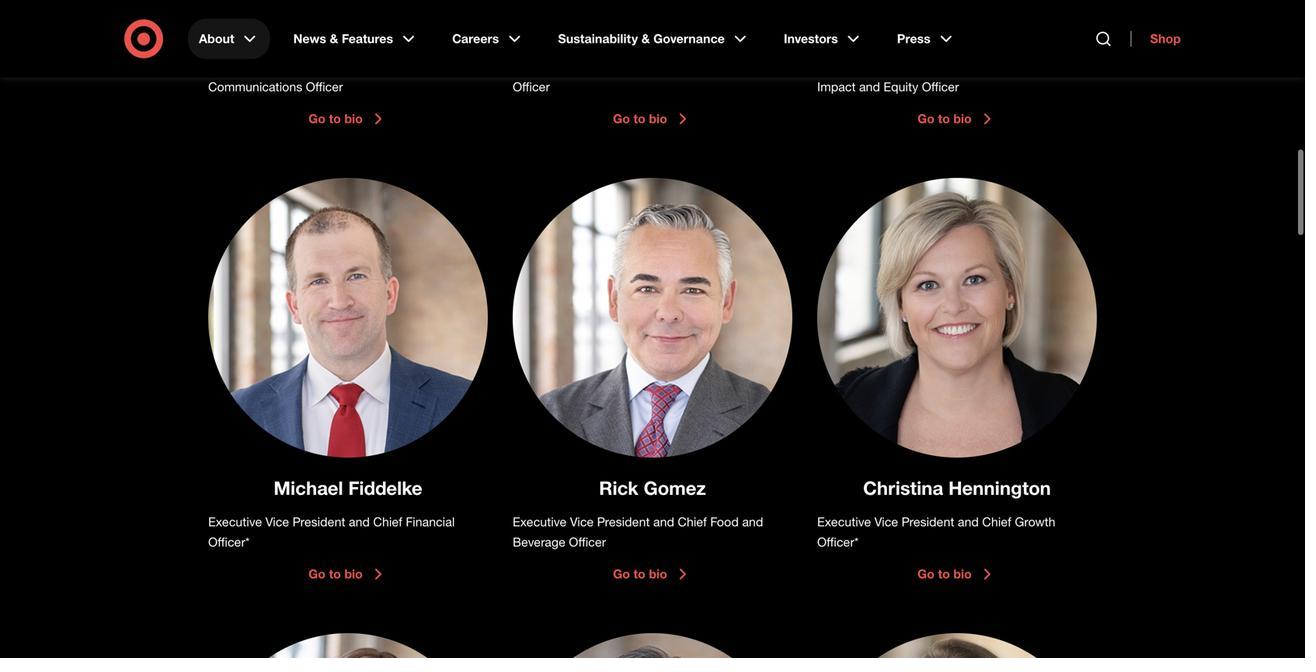 Task type: vqa. For each thing, say whether or not it's contained in the screenshot.
'generate'
no



Task type: describe. For each thing, give the bounding box(es) containing it.
& for features
[[330, 31, 338, 46]]

executive vice president and chief food and beverage officer
[[513, 513, 764, 548]]

officer inside executive vice president and chief food and beverage officer
[[569, 533, 606, 548]]

chief for hennington
[[983, 513, 1012, 528]]

news & features
[[294, 31, 393, 46]]

chief for fiddelke
[[373, 513, 403, 528]]

brett craig link
[[604, 20, 702, 42]]

go to bio link for fernandez
[[918, 108, 997, 127]]

executive for kiera fernandez
[[818, 58, 872, 73]]

fernandez
[[937, 20, 1030, 42]]

go to bio for rick
[[613, 565, 668, 580]]

officer* for michael fiddelke
[[208, 533, 250, 548]]

beverage
[[513, 533, 566, 548]]

investors link
[[773, 19, 874, 59]]

bio for hennington
[[954, 565, 972, 580]]

officer inside executive vice president and chief information officer
[[513, 78, 550, 93]]

michael fiddelke
[[274, 475, 423, 498]]

rick
[[599, 475, 639, 498]]

sustainability & governance link
[[548, 19, 761, 59]]

president for brett
[[598, 58, 650, 73]]

food
[[711, 513, 739, 528]]

go for brett
[[613, 110, 631, 125]]

katie
[[292, 20, 338, 42]]

vice for katie boylan
[[266, 58, 289, 73]]

press
[[898, 31, 931, 46]]

kiera fernandez link
[[885, 20, 1030, 42]]

and for christina hennington
[[958, 513, 979, 528]]

go to bio for christina
[[918, 565, 972, 580]]

christina hennington link
[[864, 475, 1052, 498]]

go to bio link for craig
[[613, 108, 693, 127]]

christina
[[864, 475, 944, 498]]

executive vice president and chief information officer
[[513, 58, 774, 93]]

vice for michael fiddelke
[[266, 513, 289, 528]]

& for governance
[[642, 31, 650, 46]]

about link
[[188, 19, 270, 59]]

go to bio for brett
[[613, 110, 668, 125]]

officer inside executive vice president and chief communications officer
[[306, 78, 343, 93]]

press link
[[887, 19, 967, 59]]

sustainability & governance
[[558, 31, 725, 46]]

go to bio link for gomez
[[613, 564, 693, 582]]

careers
[[452, 31, 499, 46]]

bio for fernandez
[[954, 110, 972, 125]]

go to bio for michael
[[309, 565, 363, 580]]

to for brett
[[634, 110, 646, 125]]

vice for brett craig
[[570, 58, 594, 73]]

brett craig
[[604, 20, 702, 42]]

bio for boylan
[[345, 110, 363, 125]]

officer inside executive vice president and chief community impact and equity officer
[[923, 78, 960, 93]]

to for michael
[[329, 565, 341, 580]]

rick gomez
[[599, 475, 707, 498]]

to for katie
[[329, 110, 341, 125]]

craig
[[654, 20, 702, 42]]

rick gomez link
[[599, 475, 707, 498]]

about
[[199, 31, 234, 46]]

executive for brett craig
[[513, 58, 567, 73]]

kiera
[[885, 20, 932, 42]]

to for rick
[[634, 565, 646, 580]]

to for kiera
[[939, 110, 951, 125]]

chief for gomez
[[678, 513, 707, 528]]

gomez
[[644, 475, 707, 498]]

vice for kiera fernandez
[[875, 58, 899, 73]]

photo of christina hennington image
[[818, 176, 1098, 456]]

to for christina
[[939, 565, 951, 580]]

christina hennington
[[864, 475, 1052, 498]]

go to bio for kiera
[[918, 110, 972, 125]]

president for kiera
[[902, 58, 955, 73]]

executive vice president and chief financial officer*
[[208, 513, 455, 548]]

communications
[[208, 78, 303, 93]]

governance
[[654, 31, 725, 46]]

president for michael
[[293, 513, 346, 528]]

bio for gomez
[[649, 565, 668, 580]]

financial
[[406, 513, 455, 528]]

news & features link
[[283, 19, 429, 59]]

impact
[[818, 78, 856, 93]]

and for michael fiddelke
[[349, 513, 370, 528]]



Task type: locate. For each thing, give the bounding box(es) containing it.
chief inside executive vice president and chief communications officer
[[373, 58, 403, 73]]

go to bio link down executive vice president and chief communications officer
[[309, 108, 388, 127]]

president inside executive vice president and chief information officer
[[598, 58, 650, 73]]

executive inside executive vice president and chief information officer
[[513, 58, 567, 73]]

executive vice president and chief growth officer*
[[818, 513, 1056, 548]]

chief for boylan
[[373, 58, 403, 73]]

go to bio down executive vice president and chief financial officer*
[[309, 565, 363, 580]]

officer*
[[208, 533, 250, 548], [818, 533, 859, 548]]

executive for katie boylan
[[208, 58, 262, 73]]

go to bio down executive vice president and chief community impact and equity officer
[[918, 110, 972, 125]]

features
[[342, 31, 393, 46]]

executive
[[208, 58, 262, 73], [513, 58, 567, 73], [818, 58, 872, 73], [208, 513, 262, 528], [513, 513, 567, 528], [818, 513, 872, 528]]

executive inside executive vice president and chief community impact and equity officer
[[818, 58, 872, 73]]

careers link
[[442, 19, 535, 59]]

go to bio down executive vice president and chief information officer
[[613, 110, 668, 125]]

chief inside executive vice president and chief financial officer*
[[373, 513, 403, 528]]

executive for rick gomez
[[513, 513, 567, 528]]

go down executive vice president and chief communications officer
[[309, 110, 326, 125]]

officer* inside executive vice president and chief growth officer*
[[818, 533, 859, 548]]

president down christina
[[902, 513, 955, 528]]

1 horizontal spatial &
[[642, 31, 650, 46]]

and down christina hennington link
[[958, 513, 979, 528]]

go to bio link for fiddelke
[[309, 564, 388, 582]]

vice inside executive vice president and chief communications officer
[[266, 58, 289, 73]]

bio for fiddelke
[[345, 565, 363, 580]]

to down executive vice president and chief information officer
[[634, 110, 646, 125]]

to
[[329, 110, 341, 125], [634, 110, 646, 125], [939, 110, 951, 125], [329, 565, 341, 580], [634, 565, 646, 580], [939, 565, 951, 580]]

and inside executive vice president and chief growth officer*
[[958, 513, 979, 528]]

president inside executive vice president and chief communications officer
[[293, 58, 346, 73]]

vice inside executive vice president and chief community impact and equity officer
[[875, 58, 899, 73]]

to down executive vice president and chief growth officer*
[[939, 565, 951, 580]]

go to bio for katie
[[309, 110, 363, 125]]

chief for craig
[[678, 58, 707, 73]]

go to bio link down executive vice president and chief growth officer*
[[918, 564, 997, 582]]

go for michael
[[309, 565, 326, 580]]

chief down the hennington
[[983, 513, 1012, 528]]

chief left food at the right of page
[[678, 513, 707, 528]]

and down michael fiddelke link
[[349, 513, 370, 528]]

go down executive vice president and chief growth officer*
[[918, 565, 935, 580]]

chief inside executive vice president and chief community impact and equity officer
[[983, 58, 1012, 73]]

chief down governance
[[678, 58, 707, 73]]

president inside executive vice president and chief community impact and equity officer
[[902, 58, 955, 73]]

and down features
[[349, 58, 370, 73]]

go for christina
[[918, 565, 935, 580]]

shop link
[[1132, 31, 1182, 47]]

go for rick
[[613, 565, 631, 580]]

bio
[[345, 110, 363, 125], [649, 110, 668, 125], [954, 110, 972, 125], [345, 565, 363, 580], [649, 565, 668, 580], [954, 565, 972, 580]]

photo of rick gomez image
[[513, 176, 793, 456]]

president inside executive vice president and chief growth officer*
[[902, 513, 955, 528]]

chief inside executive vice president and chief growth officer*
[[983, 513, 1012, 528]]

bio down executive vice president and chief food and beverage officer
[[649, 565, 668, 580]]

chief inside executive vice president and chief information officer
[[678, 58, 707, 73]]

0 horizontal spatial &
[[330, 31, 338, 46]]

equity
[[884, 78, 919, 93]]

executive for michael fiddelke
[[208, 513, 262, 528]]

vice for rick gomez
[[570, 513, 594, 528]]

president inside executive vice president and chief financial officer*
[[293, 513, 346, 528]]

news
[[294, 31, 327, 46]]

and
[[349, 58, 370, 73], [654, 58, 675, 73], [958, 58, 979, 73], [860, 78, 881, 93], [349, 513, 370, 528], [654, 513, 675, 528], [743, 513, 764, 528], [958, 513, 979, 528]]

boylan
[[344, 20, 404, 42]]

brett
[[604, 20, 649, 42]]

and inside executive vice president and chief information officer
[[654, 58, 675, 73]]

officer down news
[[306, 78, 343, 93]]

chief down features
[[373, 58, 403, 73]]

1 horizontal spatial officer*
[[818, 533, 859, 548]]

president inside executive vice president and chief food and beverage officer
[[598, 513, 650, 528]]

investors
[[784, 31, 839, 46]]

&
[[330, 31, 338, 46], [642, 31, 650, 46]]

executive inside executive vice president and chief financial officer*
[[208, 513, 262, 528]]

president for katie
[[293, 58, 346, 73]]

go to bio link down executive vice president and chief information officer
[[613, 108, 693, 127]]

and right food at the right of page
[[743, 513, 764, 528]]

go to bio down executive vice president and chief growth officer*
[[918, 565, 972, 580]]

and down 'sustainability & governance'
[[654, 58, 675, 73]]

president for rick
[[598, 513, 650, 528]]

go down executive vice president and chief information officer
[[613, 110, 631, 125]]

growth
[[1016, 513, 1056, 528]]

to down executive vice president and chief communications officer
[[329, 110, 341, 125]]

officer right beverage
[[569, 533, 606, 548]]

officer
[[306, 78, 343, 93], [513, 78, 550, 93], [923, 78, 960, 93], [569, 533, 606, 548]]

michael
[[274, 475, 343, 498]]

go to bio link down executive vice president and chief food and beverage officer
[[613, 564, 693, 582]]

go down executive vice president and chief food and beverage officer
[[613, 565, 631, 580]]

executive inside executive vice president and chief communications officer
[[208, 58, 262, 73]]

executive for christina hennington
[[818, 513, 872, 528]]

chief for fernandez
[[983, 58, 1012, 73]]

information
[[711, 58, 774, 73]]

bio for craig
[[649, 110, 668, 125]]

to down executive vice president and chief community impact and equity officer
[[939, 110, 951, 125]]

president down news
[[293, 58, 346, 73]]

kiera fernandez
[[885, 20, 1030, 42]]

president down 'sustainability & governance'
[[598, 58, 650, 73]]

sustainability
[[558, 31, 638, 46]]

go to bio
[[309, 110, 363, 125], [613, 110, 668, 125], [918, 110, 972, 125], [309, 565, 363, 580], [613, 565, 668, 580], [918, 565, 972, 580]]

officer* for christina hennington
[[818, 533, 859, 548]]

and inside executive vice president and chief communications officer
[[349, 58, 370, 73]]

go down the equity at the top of page
[[918, 110, 935, 125]]

go down executive vice president and chief financial officer*
[[309, 565, 326, 580]]

go to bio down executive vice president and chief food and beverage officer
[[613, 565, 668, 580]]

vice for christina hennington
[[875, 513, 899, 528]]

chief down the fernandez
[[983, 58, 1012, 73]]

and down gomez
[[654, 513, 675, 528]]

2 & from the left
[[642, 31, 650, 46]]

1 & from the left
[[330, 31, 338, 46]]

photo of michael fiddelke image
[[208, 176, 488, 456]]

executive inside executive vice president and chief food and beverage officer
[[513, 513, 567, 528]]

officer right the equity at the top of page
[[923, 78, 960, 93]]

president for christina
[[902, 513, 955, 528]]

katie boylan link
[[292, 20, 404, 42]]

go for kiera
[[918, 110, 935, 125]]

bio down executive vice president and chief financial officer*
[[345, 565, 363, 580]]

0 horizontal spatial officer*
[[208, 533, 250, 548]]

fiddelke
[[349, 475, 423, 498]]

and for rick gomez
[[654, 513, 675, 528]]

and inside executive vice president and chief financial officer*
[[349, 513, 370, 528]]

hennington
[[949, 475, 1052, 498]]

go to bio down executive vice president and chief communications officer
[[309, 110, 363, 125]]

officer* inside executive vice president and chief financial officer*
[[208, 533, 250, 548]]

vice
[[266, 58, 289, 73], [570, 58, 594, 73], [875, 58, 899, 73], [266, 513, 289, 528], [570, 513, 594, 528], [875, 513, 899, 528]]

president
[[293, 58, 346, 73], [598, 58, 650, 73], [902, 58, 955, 73], [293, 513, 346, 528], [598, 513, 650, 528], [902, 513, 955, 528]]

2 officer* from the left
[[818, 533, 859, 548]]

and left the equity at the top of page
[[860, 78, 881, 93]]

president down rick at the left bottom of the page
[[598, 513, 650, 528]]

vice inside executive vice president and chief financial officer*
[[266, 513, 289, 528]]

president down the press
[[902, 58, 955, 73]]

vice inside executive vice president and chief information officer
[[570, 58, 594, 73]]

to down executive vice president and chief food and beverage officer
[[634, 565, 646, 580]]

go to bio link for boylan
[[309, 108, 388, 127]]

and for kiera fernandez
[[958, 58, 979, 73]]

go to bio link down executive vice president and chief financial officer*
[[309, 564, 388, 582]]

go to bio link for hennington
[[918, 564, 997, 582]]

executive vice president and chief community impact and equity officer
[[818, 58, 1080, 93]]

1 officer* from the left
[[208, 533, 250, 548]]

chief inside executive vice president and chief food and beverage officer
[[678, 513, 707, 528]]

vice inside executive vice president and chief food and beverage officer
[[570, 513, 594, 528]]

michael fiddelke link
[[274, 475, 423, 498]]

chief
[[373, 58, 403, 73], [678, 58, 707, 73], [983, 58, 1012, 73], [373, 513, 403, 528], [678, 513, 707, 528], [983, 513, 1012, 528]]

vice inside executive vice president and chief growth officer*
[[875, 513, 899, 528]]

bio down executive vice president and chief growth officer*
[[954, 565, 972, 580]]

go to bio link
[[309, 108, 388, 127], [613, 108, 693, 127], [918, 108, 997, 127], [309, 564, 388, 582], [613, 564, 693, 582], [918, 564, 997, 582]]

executive inside executive vice president and chief growth officer*
[[818, 513, 872, 528]]

executive vice president and chief communications officer
[[208, 58, 403, 93]]

bio down executive vice president and chief community impact and equity officer
[[954, 110, 972, 125]]

bio down executive vice president and chief communications officer
[[345, 110, 363, 125]]

and down the kiera fernandez link
[[958, 58, 979, 73]]

go for katie
[[309, 110, 326, 125]]

chief down fiddelke on the left
[[373, 513, 403, 528]]

shop
[[1151, 31, 1182, 46]]

officer down careers link
[[513, 78, 550, 93]]

bio down executive vice president and chief information officer
[[649, 110, 668, 125]]

and for brett craig
[[654, 58, 675, 73]]

and for katie boylan
[[349, 58, 370, 73]]

go to bio link down executive vice president and chief community impact and equity officer
[[918, 108, 997, 127]]

president down michael at the left of page
[[293, 513, 346, 528]]

to down executive vice president and chief financial officer*
[[329, 565, 341, 580]]

community
[[1016, 58, 1080, 73]]

katie boylan
[[292, 20, 404, 42]]

go
[[309, 110, 326, 125], [613, 110, 631, 125], [918, 110, 935, 125], [309, 565, 326, 580], [613, 565, 631, 580], [918, 565, 935, 580]]



